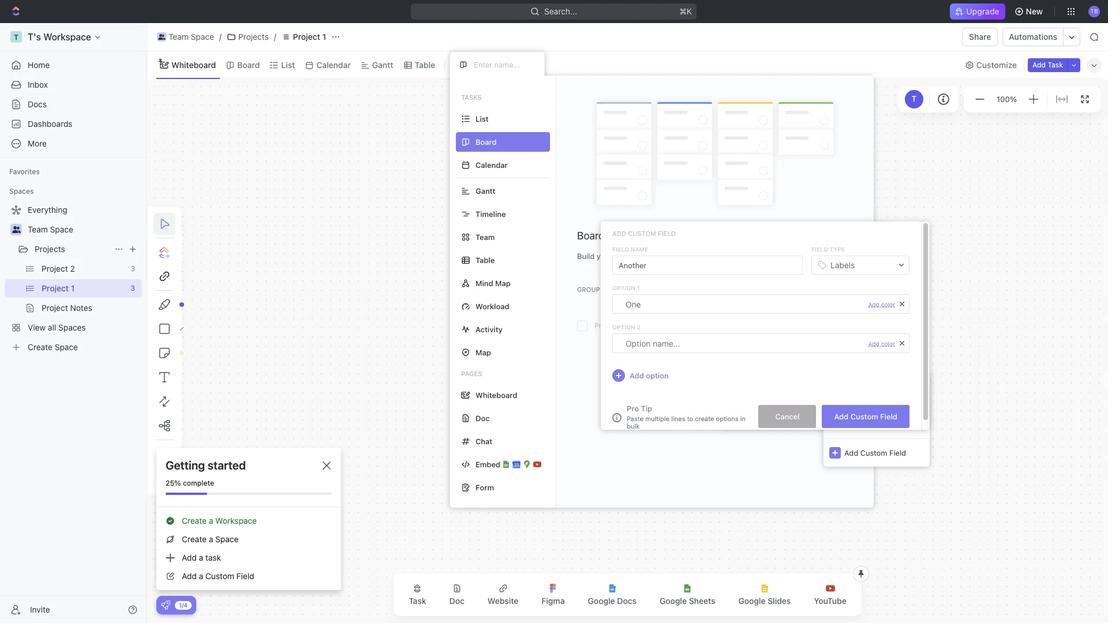 Task type: describe. For each thing, give the bounding box(es) containing it.
in
[[740, 415, 746, 422]]

create a workspace
[[182, 516, 257, 526]]

started
[[208, 459, 246, 472]]

1 vertical spatial gantt
[[476, 186, 495, 195]]

automations button
[[1003, 28, 1063, 46]]

Enter name... field
[[473, 59, 535, 70]]

add up search... text box
[[868, 340, 879, 347]]

option 2
[[612, 324, 641, 331]]

color for option 2
[[881, 340, 895, 347]]

add down add a task
[[182, 571, 197, 581]]

chat
[[476, 437, 492, 446]]

i
[[616, 414, 618, 421]]

add custom field button
[[822, 405, 910, 428]]

google docs button
[[579, 577, 646, 613]]

board link
[[235, 57, 260, 73]]

share button
[[962, 28, 998, 46]]

option
[[646, 371, 669, 380]]

1 horizontal spatial team
[[169, 32, 189, 42]]

add inside dropdown button
[[844, 448, 858, 457]]

2 horizontal spatial team
[[476, 232, 495, 242]]

no items
[[861, 414, 892, 423]]

add custom field inside button
[[834, 412, 897, 421]]

assignee button
[[727, 330, 824, 349]]

custom field
[[745, 408, 794, 418]]

1 horizontal spatial calendar
[[476, 160, 508, 169]]

mind
[[476, 278, 493, 288]]

0 vertical spatial add custom field
[[612, 230, 676, 237]]

assignee
[[745, 334, 779, 344]]

calendar link
[[314, 57, 351, 73]]

figma button
[[532, 577, 574, 613]]

0 horizontal spatial whiteboard
[[171, 60, 216, 70]]

activity
[[476, 325, 503, 334]]

onboarding checklist button element
[[161, 601, 170, 610]]

share
[[969, 32, 991, 42]]

date
[[733, 285, 748, 293]]

type
[[830, 246, 845, 253]]

add task button
[[1028, 58, 1068, 72]]

0 horizontal spatial projects link
[[35, 240, 110, 259]]

field type
[[811, 246, 845, 253]]

25% complete
[[166, 479, 214, 488]]

2
[[637, 324, 641, 331]]

figma
[[542, 596, 565, 606]]

form
[[476, 483, 494, 492]]

inbox link
[[5, 76, 142, 94]]

field down create a space
[[236, 571, 254, 581]]

list link
[[279, 57, 295, 73]]

25%
[[166, 479, 181, 488]]

0 vertical spatial table
[[415, 60, 435, 70]]

0 vertical spatial doc
[[476, 414, 490, 423]]

upgrade link
[[950, 3, 1005, 20]]

paste
[[627, 415, 644, 422]]

1 horizontal spatial team space
[[169, 32, 214, 42]]

google sheets button
[[650, 577, 725, 613]]

1 horizontal spatial space
[[191, 32, 214, 42]]

a for space
[[209, 534, 213, 544]]

custom inside add custom field dropdown button
[[860, 448, 887, 457]]

field up enter name... text box
[[658, 230, 676, 237]]

website
[[488, 596, 518, 606]]

doc inside button
[[449, 596, 464, 606]]

add a task
[[182, 553, 221, 563]]

whiteboard link
[[169, 57, 216, 73]]

table link
[[412, 57, 435, 73]]

a for custom
[[199, 571, 203, 581]]

mind map
[[476, 278, 511, 288]]

option for option 1
[[612, 285, 635, 291]]

a for workspace
[[209, 516, 213, 526]]

option 1
[[612, 285, 640, 291]]

getting
[[166, 459, 205, 472]]

google docs
[[588, 596, 637, 606]]

gantt inside 'link'
[[372, 60, 393, 70]]

0 vertical spatial map
[[495, 278, 511, 288]]

invite
[[30, 605, 50, 614]]

2 / from the left
[[274, 32, 276, 42]]

0 vertical spatial projects
[[238, 32, 269, 42]]

calendar inside "link"
[[316, 60, 351, 70]]

view button
[[450, 57, 487, 73]]

sheets
[[689, 596, 715, 606]]

⌘k
[[680, 6, 692, 16]]

add color for option 2
[[868, 340, 895, 347]]

custom field button
[[727, 404, 824, 422]]

create
[[695, 415, 714, 422]]

1 horizontal spatial table
[[476, 255, 495, 265]]

spaces
[[9, 187, 34, 196]]

upgrade
[[966, 6, 999, 16]]

youtube button
[[805, 577, 856, 613]]

1 for option 1
[[637, 285, 640, 291]]

add color for option 1
[[868, 301, 895, 308]]

workload
[[476, 302, 509, 311]]

board
[[602, 285, 624, 293]]

automations
[[1009, 32, 1057, 42]]

new
[[1026, 6, 1043, 16]]

add down labels dropdown button
[[868, 301, 879, 308]]

option name... text field for option 2
[[626, 334, 863, 353]]

add color button for option 2
[[868, 340, 895, 347]]

complete
[[183, 479, 214, 488]]

user group image inside tree
[[12, 226, 20, 233]]

add inside button
[[834, 412, 848, 421]]

project 1
[[293, 32, 326, 42]]

dashboards
[[28, 119, 72, 129]]

add left option at the bottom of page
[[630, 371, 644, 380]]

customize button
[[961, 57, 1020, 73]]

dashboards link
[[5, 115, 142, 133]]

add option
[[630, 371, 669, 380]]

pro
[[627, 404, 639, 413]]

name
[[631, 246, 648, 253]]

view
[[465, 60, 483, 70]]

favorites button
[[5, 165, 44, 179]]

task button
[[399, 577, 435, 613]]

2 horizontal spatial space
[[215, 534, 239, 544]]

add task
[[1033, 60, 1063, 69]]

google sheets
[[660, 596, 715, 606]]

google slides
[[738, 596, 791, 606]]

100% button
[[994, 92, 1019, 106]]



Task type: locate. For each thing, give the bounding box(es) containing it.
team space
[[169, 32, 214, 42], [28, 224, 73, 234]]

0 horizontal spatial space
[[50, 224, 73, 234]]

1 add color button from the top
[[868, 301, 895, 308]]

0 horizontal spatial projects
[[35, 244, 65, 254]]

2 option name... text field from the top
[[626, 334, 863, 353]]

cancel
[[775, 412, 800, 421]]

cancel button
[[759, 405, 816, 428]]

1 horizontal spatial projects
[[238, 32, 269, 42]]

field left type on the top
[[811, 246, 828, 253]]

Search... text field
[[846, 376, 924, 394]]

1 horizontal spatial google
[[660, 596, 687, 606]]

1/4
[[179, 602, 188, 609]]

1 horizontal spatial team space link
[[154, 30, 217, 44]]

add custom field down search... text box
[[834, 412, 897, 421]]

docs inside button
[[617, 596, 637, 606]]

0 vertical spatial add color button
[[868, 301, 895, 308]]

0 vertical spatial team space
[[169, 32, 214, 42]]

calendar down project 1
[[316, 60, 351, 70]]

field right in
[[776, 408, 794, 418]]

color for option 1
[[881, 301, 895, 308]]

a left the task
[[199, 553, 203, 563]]

team space down spaces
[[28, 224, 73, 234]]

tip
[[641, 404, 652, 413]]

board up group
[[577, 230, 605, 242]]

add a custom field
[[182, 571, 254, 581]]

google for google slides
[[738, 596, 766, 606]]

0 horizontal spatial list
[[281, 60, 295, 70]]

1 vertical spatial space
[[50, 224, 73, 234]]

1 create from the top
[[182, 516, 207, 526]]

0 vertical spatial gantt
[[372, 60, 393, 70]]

a for task
[[199, 553, 203, 563]]

custom inside custom field dropdown button
[[745, 408, 774, 418]]

1 vertical spatial add custom field
[[834, 412, 897, 421]]

project
[[293, 32, 320, 42]]

new button
[[1010, 2, 1050, 21]]

whiteboard
[[171, 60, 216, 70], [476, 390, 517, 400]]

field down items
[[889, 448, 906, 457]]

1 vertical spatial list
[[476, 114, 489, 123]]

add down add custom field button
[[844, 448, 858, 457]]

labels button
[[812, 255, 909, 275]]

create for create a workspace
[[182, 516, 207, 526]]

team down timeline
[[476, 232, 495, 242]]

sidebar navigation
[[0, 23, 147, 623]]

youtube
[[814, 596, 847, 606]]

task left doc button
[[409, 596, 426, 606]]

list down the project 1 link on the left top of the page
[[281, 60, 295, 70]]

slides
[[768, 596, 791, 606]]

add color down labels dropdown button
[[868, 301, 895, 308]]

1 horizontal spatial docs
[[617, 596, 637, 606]]

task
[[1048, 60, 1063, 69], [409, 596, 426, 606]]

0 vertical spatial option name... text field
[[626, 295, 863, 313]]

0 horizontal spatial team space
[[28, 224, 73, 234]]

gantt up timeline
[[476, 186, 495, 195]]

1 vertical spatial create
[[182, 534, 207, 544]]

projects inside sidebar navigation
[[35, 244, 65, 254]]

create for create a space
[[182, 534, 207, 544]]

team space link inside tree
[[28, 220, 140, 239]]

task
[[205, 553, 221, 563]]

create a space
[[182, 534, 239, 544]]

0 vertical spatial 1
[[322, 32, 326, 42]]

to
[[687, 415, 693, 422]]

0 horizontal spatial user group image
[[12, 226, 20, 233]]

0 vertical spatial task
[[1048, 60, 1063, 69]]

team up "whiteboard" link at the left top of the page
[[169, 32, 189, 42]]

task down automations button
[[1048, 60, 1063, 69]]

100%
[[997, 95, 1017, 104]]

color down labels dropdown button
[[881, 301, 895, 308]]

bulk
[[627, 423, 640, 430]]

1 horizontal spatial 1
[[637, 285, 640, 291]]

0 vertical spatial option
[[612, 285, 635, 291]]

option
[[612, 285, 635, 291], [612, 324, 635, 331]]

whiteboard left board link
[[171, 60, 216, 70]]

add custom field down no items
[[844, 448, 906, 457]]

1 vertical spatial map
[[476, 348, 491, 357]]

add custom field button
[[824, 439, 930, 467]]

1 vertical spatial doc
[[449, 596, 464, 606]]

option right group
[[612, 285, 635, 291]]

1 add color from the top
[[868, 301, 895, 308]]

1 horizontal spatial user group image
[[158, 34, 165, 40]]

1 horizontal spatial map
[[495, 278, 511, 288]]

0 vertical spatial color
[[881, 301, 895, 308]]

add color button up search... text box
[[868, 340, 895, 347]]

add color button
[[868, 301, 895, 308], [868, 340, 895, 347]]

getting started
[[166, 459, 246, 472]]

1 for project 1
[[322, 32, 326, 42]]

options
[[716, 415, 739, 422]]

1 vertical spatial projects link
[[35, 240, 110, 259]]

0 vertical spatial board
[[237, 60, 260, 70]]

create up create a space
[[182, 516, 207, 526]]

1 option name... text field from the top
[[626, 295, 863, 313]]

due date
[[719, 285, 748, 293]]

gantt left the table link
[[372, 60, 393, 70]]

1 vertical spatial option
[[612, 324, 635, 331]]

1 vertical spatial option name... text field
[[626, 334, 863, 353]]

google left sheets in the bottom of the page
[[660, 596, 687, 606]]

gantt link
[[370, 57, 393, 73]]

docs inside sidebar navigation
[[28, 99, 47, 109]]

task inside button
[[1048, 60, 1063, 69]]

add left no
[[834, 412, 848, 421]]

2 google from the left
[[660, 596, 687, 606]]

0 vertical spatial list
[[281, 60, 295, 70]]

1 vertical spatial color
[[881, 340, 895, 347]]

2 create from the top
[[182, 534, 207, 544]]

1 vertical spatial board
[[577, 230, 605, 242]]

a up create a space
[[209, 516, 213, 526]]

0 vertical spatial space
[[191, 32, 214, 42]]

1 / from the left
[[219, 32, 222, 42]]

multiple
[[645, 415, 669, 422]]

board left list link
[[237, 60, 260, 70]]

1 horizontal spatial gantt
[[476, 186, 495, 195]]

custom down search... text box
[[850, 412, 878, 421]]

0 horizontal spatial team space link
[[28, 220, 140, 239]]

3 google from the left
[[738, 596, 766, 606]]

group board by:
[[577, 285, 636, 293]]

create
[[182, 516, 207, 526], [182, 534, 207, 544]]

a down add a task
[[199, 571, 203, 581]]

0 horizontal spatial task
[[409, 596, 426, 606]]

1 right by:
[[637, 285, 640, 291]]

doc right task button
[[449, 596, 464, 606]]

1 horizontal spatial list
[[476, 114, 489, 123]]

0 horizontal spatial 1
[[322, 32, 326, 42]]

0 horizontal spatial google
[[588, 596, 615, 606]]

close image
[[323, 462, 331, 470]]

team down spaces
[[28, 224, 48, 234]]

calendar up timeline
[[476, 160, 508, 169]]

field name
[[612, 246, 648, 253]]

1 vertical spatial team space link
[[28, 220, 140, 239]]

0 horizontal spatial docs
[[28, 99, 47, 109]]

add inside button
[[1033, 60, 1046, 69]]

1 horizontal spatial /
[[274, 32, 276, 42]]

option left 2
[[612, 324, 635, 331]]

2 add color from the top
[[868, 340, 895, 347]]

group
[[577, 285, 600, 293]]

list down view
[[476, 114, 489, 123]]

Enter name... text field
[[612, 256, 803, 275]]

0 horizontal spatial doc
[[449, 596, 464, 606]]

1 horizontal spatial whiteboard
[[476, 390, 517, 400]]

google
[[588, 596, 615, 606], [660, 596, 687, 606], [738, 596, 766, 606]]

1 vertical spatial calendar
[[476, 160, 508, 169]]

0 horizontal spatial /
[[219, 32, 222, 42]]

field inside dropdown button
[[889, 448, 906, 457]]

custom
[[628, 230, 656, 237], [745, 408, 774, 418], [850, 412, 878, 421], [860, 448, 887, 457], [205, 571, 234, 581]]

add up field name
[[612, 230, 626, 237]]

team inside sidebar navigation
[[28, 224, 48, 234]]

field inside dropdown button
[[776, 408, 794, 418]]

add
[[1033, 60, 1046, 69], [612, 230, 626, 237], [868, 301, 879, 308], [868, 340, 879, 347], [630, 371, 644, 380], [834, 412, 848, 421], [844, 448, 858, 457], [182, 553, 197, 563], [182, 571, 197, 581]]

docs
[[28, 99, 47, 109], [617, 596, 637, 606]]

by:
[[626, 285, 636, 293]]

1 vertical spatial task
[[409, 596, 426, 606]]

map down activity
[[476, 348, 491, 357]]

whiteboard up the chat
[[476, 390, 517, 400]]

google inside google docs button
[[588, 596, 615, 606]]

custom up name
[[628, 230, 656, 237]]

0 horizontal spatial gantt
[[372, 60, 393, 70]]

2 horizontal spatial google
[[738, 596, 766, 606]]

0 vertical spatial docs
[[28, 99, 47, 109]]

1 vertical spatial add color
[[868, 340, 895, 347]]

add color
[[868, 301, 895, 308], [868, 340, 895, 347]]

table
[[415, 60, 435, 70], [476, 255, 495, 265]]

Option name... text field
[[626, 295, 863, 313], [626, 334, 863, 353]]

option name... text field for option 1
[[626, 295, 863, 313]]

team space up "whiteboard" link at the left top of the page
[[169, 32, 214, 42]]

1 color from the top
[[881, 301, 895, 308]]

add color button down labels dropdown button
[[868, 301, 895, 308]]

field
[[658, 230, 676, 237], [612, 246, 629, 253], [811, 246, 828, 253], [776, 408, 794, 418], [880, 412, 897, 421], [889, 448, 906, 457], [236, 571, 254, 581]]

priority
[[745, 353, 772, 362]]

inbox
[[28, 80, 48, 89]]

1 option from the top
[[612, 285, 635, 291]]

google right figma at the bottom of page
[[588, 596, 615, 606]]

field left name
[[612, 246, 629, 253]]

google left slides
[[738, 596, 766, 606]]

0 vertical spatial team space link
[[154, 30, 217, 44]]

google inside google sheets button
[[660, 596, 687, 606]]

0 horizontal spatial map
[[476, 348, 491, 357]]

space inside sidebar navigation
[[50, 224, 73, 234]]

labels
[[830, 260, 855, 270]]

2 color from the top
[[881, 340, 895, 347]]

0 horizontal spatial team
[[28, 224, 48, 234]]

1 right "project"
[[322, 32, 326, 42]]

custom left cancel on the right bottom of page
[[745, 408, 774, 418]]

0 vertical spatial create
[[182, 516, 207, 526]]

custom inside add custom field button
[[850, 412, 878, 421]]

team space link
[[154, 30, 217, 44], [28, 220, 140, 239]]

0 horizontal spatial table
[[415, 60, 435, 70]]

tree containing team space
[[5, 201, 142, 357]]

add color button for option 1
[[868, 301, 895, 308]]

custom down no items
[[860, 448, 887, 457]]

2 vertical spatial space
[[215, 534, 239, 544]]

gantt
[[372, 60, 393, 70], [476, 186, 495, 195]]

0 horizontal spatial board
[[237, 60, 260, 70]]

1 vertical spatial user group image
[[12, 226, 20, 233]]

field inside button
[[880, 412, 897, 421]]

field right no
[[880, 412, 897, 421]]

pro tip paste multiple lines to create options in bulk
[[627, 404, 746, 430]]

project 1 link
[[279, 30, 329, 44]]

0 vertical spatial whiteboard
[[171, 60, 216, 70]]

add custom field up name
[[612, 230, 676, 237]]

t
[[912, 94, 917, 103]]

1 google from the left
[[588, 596, 615, 606]]

2 option from the top
[[612, 324, 635, 331]]

2 add color button from the top
[[868, 340, 895, 347]]

1 horizontal spatial board
[[577, 230, 605, 242]]

search...
[[545, 6, 577, 16]]

doc button
[[440, 577, 474, 613]]

map right mind
[[495, 278, 511, 288]]

option for option 2
[[612, 324, 635, 331]]

1 vertical spatial whiteboard
[[476, 390, 517, 400]]

custom down the task
[[205, 571, 234, 581]]

favorites
[[9, 167, 40, 176]]

1 vertical spatial 1
[[637, 285, 640, 291]]

add custom field
[[612, 230, 676, 237], [834, 412, 897, 421], [844, 448, 906, 457]]

add left the task
[[182, 553, 197, 563]]

2 vertical spatial add custom field
[[844, 448, 906, 457]]

0 vertical spatial calendar
[[316, 60, 351, 70]]

lines
[[671, 415, 685, 422]]

add down automations button
[[1033, 60, 1046, 69]]

1 vertical spatial add color button
[[868, 340, 895, 347]]

view button
[[450, 51, 487, 78]]

doc up the chat
[[476, 414, 490, 423]]

home link
[[5, 56, 142, 74]]

0 vertical spatial projects link
[[224, 30, 272, 44]]

priority button
[[727, 349, 824, 367]]

1 vertical spatial projects
[[35, 244, 65, 254]]

color
[[881, 301, 895, 308], [881, 340, 895, 347]]

map
[[495, 278, 511, 288], [476, 348, 491, 357]]

embed
[[476, 460, 500, 469]]

user group image inside "team space" link
[[158, 34, 165, 40]]

1 horizontal spatial projects link
[[224, 30, 272, 44]]

user group image
[[158, 34, 165, 40], [12, 226, 20, 233]]

table up mind
[[476, 255, 495, 265]]

1 vertical spatial team space
[[28, 224, 73, 234]]

home
[[28, 60, 50, 70]]

1 horizontal spatial doc
[[476, 414, 490, 423]]

color up search... text box
[[881, 340, 895, 347]]

timeline
[[476, 209, 506, 218]]

docs link
[[5, 95, 142, 114]]

customize
[[976, 60, 1017, 70]]

google for google docs
[[588, 596, 615, 606]]

1 vertical spatial docs
[[617, 596, 637, 606]]

tree
[[5, 201, 142, 357]]

1 vertical spatial table
[[476, 255, 495, 265]]

add custom field inside dropdown button
[[844, 448, 906, 457]]

0 vertical spatial user group image
[[158, 34, 165, 40]]

task inside button
[[409, 596, 426, 606]]

table right "gantt" 'link' at the left top
[[415, 60, 435, 70]]

team space inside tree
[[28, 224, 73, 234]]

0 vertical spatial add color
[[868, 301, 895, 308]]

doc
[[476, 414, 490, 423], [449, 596, 464, 606]]

tree inside sidebar navigation
[[5, 201, 142, 357]]

onboarding checklist button image
[[161, 601, 170, 610]]

projects link
[[224, 30, 272, 44], [35, 240, 110, 259]]

no
[[861, 414, 871, 423]]

website button
[[478, 577, 528, 613]]

add color up search... text box
[[868, 340, 895, 347]]

google inside google slides "button"
[[738, 596, 766, 606]]

create up add a task
[[182, 534, 207, 544]]

google for google sheets
[[660, 596, 687, 606]]

a up the task
[[209, 534, 213, 544]]

1 horizontal spatial task
[[1048, 60, 1063, 69]]

0 horizontal spatial calendar
[[316, 60, 351, 70]]



Task type: vqa. For each thing, say whether or not it's contained in the screenshot.
them
no



